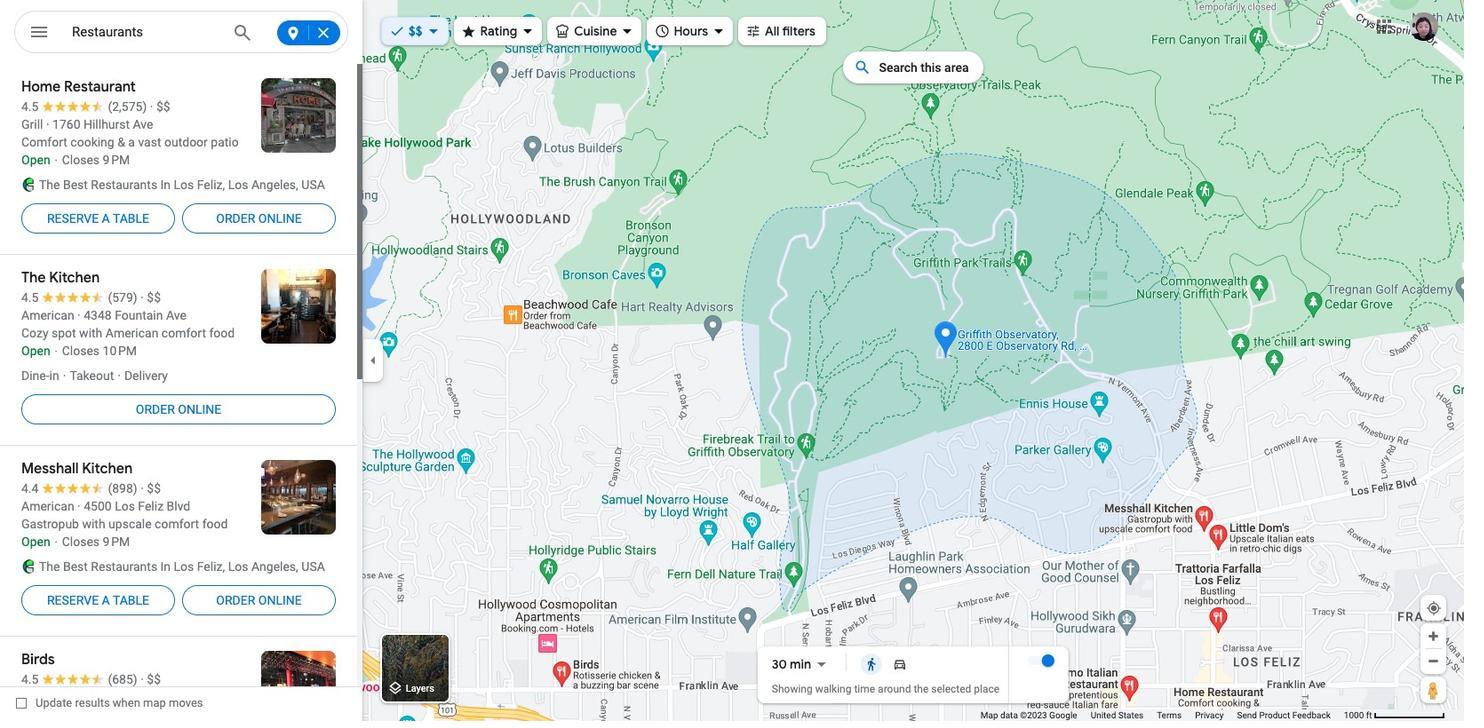 Task type: vqa. For each thing, say whether or not it's contained in the screenshot.
the middle the Nonstop flight. element
no



Task type: describe. For each thing, give the bounding box(es) containing it.

[[28, 20, 50, 44]]

Update results when map moves checkbox
[[16, 692, 203, 714]]

send product feedback button
[[1237, 710, 1331, 721]]

search this area button
[[843, 52, 983, 84]]

selected
[[931, 683, 971, 696]]

driving image
[[893, 657, 907, 672]]

reserve for 2nd reserve a table "link" from the bottom of the results for restaurants feed at the left of the page
[[47, 211, 99, 226]]

 rating
[[461, 21, 517, 40]]

cuisine
[[574, 23, 617, 39]]

$$ button
[[381, 12, 448, 51]]


[[745, 21, 761, 40]]

walking
[[815, 683, 851, 696]]

update
[[36, 696, 72, 710]]

the
[[914, 683, 929, 696]]

reserve for first reserve a table "link" from the bottom
[[47, 593, 99, 608]]

united states
[[1091, 711, 1143, 720]]

none field inside restaurants field
[[72, 21, 219, 43]]


[[654, 21, 670, 40]]

1 vertical spatial online
[[178, 402, 221, 417]]

 button
[[14, 11, 64, 57]]

Turn off travel time tool checkbox
[[1028, 655, 1055, 667]]

showing walking time around the selected place
[[772, 683, 1000, 696]]

layers
[[406, 683, 434, 695]]

1 vertical spatial order online
[[136, 402, 221, 417]]

2 reserve a table link from the top
[[21, 579, 175, 622]]

search
[[879, 60, 918, 75]]

when
[[113, 696, 140, 710]]

min
[[790, 656, 811, 672]]

order for first reserve a table "link" from the bottom
[[216, 593, 255, 608]]

order online for 2nd reserve a table "link" from the bottom of the results for restaurants feed at the left of the page
[[216, 211, 302, 226]]

google
[[1049, 711, 1077, 720]]

data
[[1000, 711, 1018, 720]]

terms button
[[1157, 710, 1182, 721]]

product
[[1259, 711, 1290, 720]]

cuisine button
[[547, 12, 642, 51]]

30 min button
[[772, 654, 833, 675]]

30
[[772, 656, 787, 672]]

results for restaurants feed
[[0, 64, 362, 721]]

results
[[75, 696, 110, 710]]

privacy button
[[1195, 710, 1224, 721]]

table for first reserve a table "link" from the bottom
[[113, 593, 149, 608]]

1000 ft button
[[1344, 711, 1445, 720]]

rating
[[480, 23, 517, 39]]

united
[[1091, 711, 1116, 720]]

order online for first reserve a table "link" from the bottom
[[216, 593, 302, 608]]

united states button
[[1091, 710, 1143, 721]]

this
[[921, 60, 941, 75]]

$$
[[409, 23, 423, 39]]

feedback
[[1292, 711, 1331, 720]]

area
[[944, 60, 969, 75]]



Task type: locate. For each thing, give the bounding box(es) containing it.
2 vertical spatial online
[[258, 593, 302, 608]]

time
[[854, 683, 875, 696]]

a for 2nd reserve a table "link" from the bottom of the results for restaurants feed at the left of the page
[[102, 211, 110, 226]]

0 vertical spatial reserve a table
[[47, 211, 149, 226]]

table
[[113, 211, 149, 226], [113, 593, 149, 608]]

1 reserve a table from the top
[[47, 211, 149, 226]]

update results when map moves
[[36, 696, 203, 710]]

footer inside google maps element
[[981, 710, 1344, 721]]

footer
[[981, 710, 1344, 721]]

ft
[[1366, 711, 1372, 720]]

reserve
[[47, 211, 99, 226], [47, 593, 99, 608]]

show street view coverage image
[[1420, 677, 1446, 704]]

0 vertical spatial reserve a table link
[[21, 197, 175, 240]]

1000
[[1344, 711, 1364, 720]]

around
[[878, 683, 911, 696]]

place
[[974, 683, 1000, 696]]

moves
[[169, 696, 203, 710]]

1 vertical spatial table
[[113, 593, 149, 608]]

0 vertical spatial online
[[258, 211, 302, 226]]

order online
[[216, 211, 302, 226], [136, 402, 221, 417], [216, 593, 302, 608]]

 hours
[[654, 21, 708, 40]]

map data ©2023 google
[[981, 711, 1077, 720]]

2 table from the top
[[113, 593, 149, 608]]

zoom in image
[[1427, 630, 1440, 643]]

send product feedback
[[1237, 711, 1331, 720]]

states
[[1118, 711, 1143, 720]]

reserve a table link
[[21, 197, 175, 240], [21, 579, 175, 622]]

30 min
[[772, 656, 811, 672]]

0 vertical spatial a
[[102, 211, 110, 226]]

2 vertical spatial order online
[[216, 593, 302, 608]]

2 vertical spatial order
[[216, 593, 255, 608]]

0 vertical spatial order online link
[[182, 197, 336, 240]]

0 vertical spatial reserve
[[47, 211, 99, 226]]

none radio inside google maps element
[[857, 654, 886, 675]]

None radio
[[886, 654, 914, 675]]

1 table from the top
[[113, 211, 149, 226]]

1 vertical spatial order online link
[[21, 388, 336, 431]]

footer containing map data ©2023 google
[[981, 710, 1344, 721]]

none radio inside google maps element
[[886, 654, 914, 675]]

None field
[[72, 21, 219, 43]]

a for first reserve a table "link" from the bottom
[[102, 593, 110, 608]]

walking image
[[865, 657, 879, 672]]

reserve a table for 2nd reserve a table "link" from the bottom of the results for restaurants feed at the left of the page
[[47, 211, 149, 226]]

terms
[[1157, 711, 1182, 720]]

online for 2nd reserve a table "link" from the bottom of the results for restaurants feed at the left of the page
[[258, 211, 302, 226]]

2 reserve from the top
[[47, 593, 99, 608]]

order online link for first reserve a table "link" from the bottom
[[182, 579, 336, 622]]

order online link
[[182, 197, 336, 240], [21, 388, 336, 431], [182, 579, 336, 622]]

1 reserve from the top
[[47, 211, 99, 226]]

1000 ft
[[1344, 711, 1372, 720]]

online
[[258, 211, 302, 226], [178, 402, 221, 417], [258, 593, 302, 608]]

2 vertical spatial order online link
[[182, 579, 336, 622]]

order for 2nd reserve a table "link" from the bottom of the results for restaurants feed at the left of the page
[[216, 211, 255, 226]]

2 reserve a table from the top
[[47, 593, 149, 608]]

map
[[981, 711, 998, 720]]

send
[[1237, 711, 1257, 720]]

map
[[143, 696, 166, 710]]

1 vertical spatial order
[[136, 402, 175, 417]]

1 vertical spatial reserve a table link
[[21, 579, 175, 622]]

order online link for 2nd reserve a table "link" from the bottom of the results for restaurants feed at the left of the page
[[182, 197, 336, 240]]

zoom out image
[[1427, 655, 1440, 668]]

1 reserve a table link from the top
[[21, 197, 175, 240]]

hours
[[674, 23, 708, 39]]

collapse side panel image
[[363, 351, 383, 370]]

2 a from the top
[[102, 593, 110, 608]]

0 vertical spatial order
[[216, 211, 255, 226]]

1 vertical spatial reserve a table
[[47, 593, 149, 608]]

search this area
[[879, 60, 969, 75]]

1 a from the top
[[102, 211, 110, 226]]

a
[[102, 211, 110, 226], [102, 593, 110, 608]]

1 vertical spatial reserve
[[47, 593, 99, 608]]

0 vertical spatial table
[[113, 211, 149, 226]]

online for first reserve a table "link" from the bottom
[[258, 593, 302, 608]]

show your location image
[[1426, 601, 1442, 617]]

google account: michele murakami  
(michele.murakami@adept.ai) image
[[1410, 12, 1438, 41]]

all
[[765, 23, 779, 39]]

showing
[[772, 683, 813, 696]]

google maps element
[[0, 0, 1464, 721]]

©2023
[[1020, 711, 1047, 720]]

order
[[216, 211, 255, 226], [136, 402, 175, 417], [216, 593, 255, 608]]

turn off travel time tool image
[[1042, 655, 1055, 667]]

privacy
[[1195, 711, 1224, 720]]

filters
[[782, 23, 815, 39]]

 all filters
[[745, 21, 815, 40]]

table for 2nd reserve a table "link" from the bottom of the results for restaurants feed at the left of the page
[[113, 211, 149, 226]]


[[461, 21, 477, 40]]

1 vertical spatial a
[[102, 593, 110, 608]]

Restaurants field
[[14, 11, 348, 54]]

None radio
[[857, 654, 886, 675]]

0 vertical spatial order online
[[216, 211, 302, 226]]

reserve a table
[[47, 211, 149, 226], [47, 593, 149, 608]]

reserve a table for first reserve a table "link" from the bottom
[[47, 593, 149, 608]]

 search field
[[14, 11, 348, 57]]



